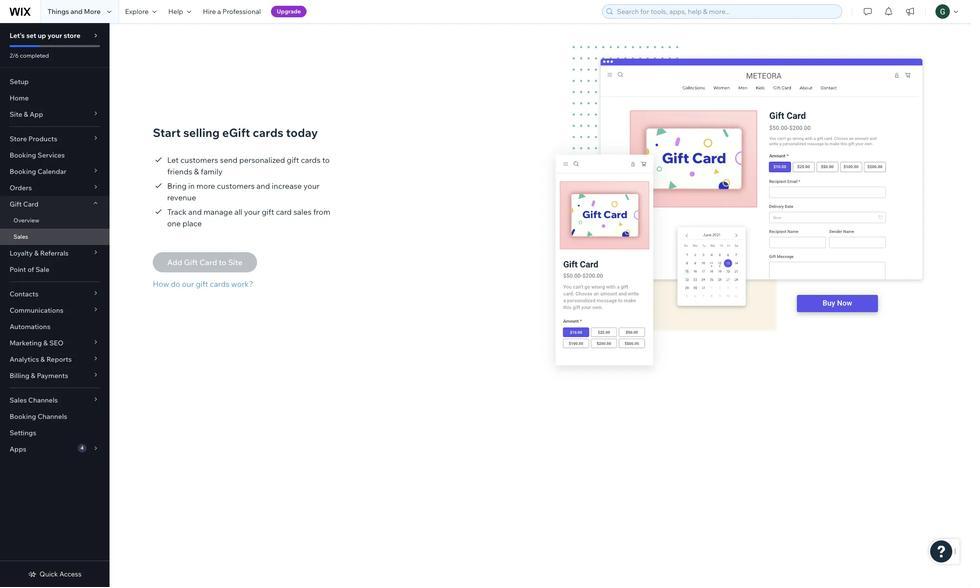 Task type: vqa. For each thing, say whether or not it's contained in the screenshot.
completed
yes



Task type: describe. For each thing, give the bounding box(es) containing it.
gift card
[[10, 200, 39, 209]]

of
[[28, 265, 34, 274]]

card
[[23, 200, 39, 209]]

site & app
[[10, 110, 43, 119]]

point
[[10, 265, 26, 274]]

site
[[10, 110, 22, 119]]

quick access button
[[28, 570, 82, 579]]

booking channels link
[[0, 408, 110, 425]]

1 horizontal spatial gift
[[262, 207, 274, 217]]

2 horizontal spatial your
[[304, 181, 320, 191]]

home
[[10, 94, 29, 102]]

loyalty
[[10, 249, 33, 258]]

& for app
[[24, 110, 28, 119]]

referrals
[[40, 249, 69, 258]]

help button
[[163, 0, 197, 23]]

loyalty & referrals button
[[0, 245, 110, 261]]

sales
[[294, 207, 312, 217]]

home link
[[0, 90, 110, 106]]

help
[[168, 7, 183, 16]]

explore
[[125, 7, 149, 16]]

sales channels
[[10, 396, 58, 405]]

let's set up your store
[[10, 31, 80, 40]]

professional
[[223, 7, 261, 16]]

let customers send personalized gift cards to friends & family bring in more customers and increase your revenue track and manage all your gift card sales from one place
[[167, 155, 330, 228]]

card
[[276, 207, 292, 217]]

reports
[[46, 355, 72, 364]]

how do our gift cards work?
[[153, 279, 253, 289]]

how do our gift cards work? button
[[153, 278, 257, 290]]

booking for booking calendar
[[10, 167, 36, 176]]

& for payments
[[31, 371, 35, 380]]

gift inside button
[[196, 279, 208, 289]]

app
[[30, 110, 43, 119]]

apps
[[10, 445, 26, 454]]

family
[[201, 167, 223, 176]]

0 vertical spatial and
[[71, 7, 82, 16]]

analytics & reports button
[[0, 351, 110, 368]]

sales for sales channels
[[10, 396, 27, 405]]

hire a professional
[[203, 7, 261, 16]]

overview link
[[0, 212, 110, 229]]

& for reports
[[41, 355, 45, 364]]

booking for booking services
[[10, 151, 36, 160]]

manage
[[204, 207, 233, 217]]

4
[[80, 445, 84, 451]]

seo
[[49, 339, 63, 347]]

gift card button
[[0, 196, 110, 212]]

automations link
[[0, 319, 110, 335]]

calendar
[[38, 167, 66, 176]]

in
[[188, 181, 195, 191]]

0 vertical spatial cards
[[253, 125, 283, 140]]

1 vertical spatial customers
[[217, 181, 255, 191]]

revenue
[[167, 193, 196, 202]]

billing & payments
[[10, 371, 68, 380]]

friends
[[167, 167, 192, 176]]

store
[[64, 31, 80, 40]]

communications button
[[0, 302, 110, 319]]

automations
[[10, 322, 50, 331]]

0 vertical spatial gift
[[287, 155, 299, 165]]

set
[[26, 31, 36, 40]]

place
[[183, 219, 202, 228]]

our
[[182, 279, 194, 289]]

cards inside how do our gift cards work? button
[[210, 279, 230, 289]]

quick access
[[40, 570, 82, 579]]

your inside sidebar element
[[48, 31, 62, 40]]

things
[[48, 7, 69, 16]]



Task type: locate. For each thing, give the bounding box(es) containing it.
orders
[[10, 184, 32, 192]]

upgrade button
[[271, 6, 307, 17]]

bring
[[167, 181, 187, 191]]

Search for tools, apps, help & more... field
[[614, 5, 839, 18]]

2/6
[[10, 52, 19, 59]]

store
[[10, 135, 27, 143]]

0 vertical spatial your
[[48, 31, 62, 40]]

quick
[[40, 570, 58, 579]]

channels for sales channels
[[28, 396, 58, 405]]

analytics
[[10, 355, 39, 364]]

sales for sales
[[13, 233, 28, 240]]

setup
[[10, 77, 29, 86]]

1 horizontal spatial cards
[[253, 125, 283, 140]]

1 horizontal spatial your
[[244, 207, 260, 217]]

sales channels button
[[0, 392, 110, 408]]

overview
[[13, 217, 39, 224]]

things and more
[[48, 7, 101, 16]]

store products button
[[0, 131, 110, 147]]

communications
[[10, 306, 63, 315]]

hire
[[203, 7, 216, 16]]

& for seo
[[43, 339, 48, 347]]

your right all
[[244, 207, 260, 217]]

and
[[71, 7, 82, 16], [257, 181, 270, 191], [188, 207, 202, 217]]

2/6 completed
[[10, 52, 49, 59]]

& left seo
[[43, 339, 48, 347]]

2 vertical spatial and
[[188, 207, 202, 217]]

work?
[[231, 279, 253, 289]]

point of sale
[[10, 265, 49, 274]]

sales up loyalty
[[13, 233, 28, 240]]

marketing & seo
[[10, 339, 63, 347]]

& inside popup button
[[31, 371, 35, 380]]

channels for booking channels
[[38, 412, 67, 421]]

marketing
[[10, 339, 42, 347]]

all
[[234, 207, 242, 217]]

&
[[24, 110, 28, 119], [194, 167, 199, 176], [34, 249, 39, 258], [43, 339, 48, 347], [41, 355, 45, 364], [31, 371, 35, 380]]

store products
[[10, 135, 57, 143]]

gift left card
[[262, 207, 274, 217]]

channels up booking channels at the bottom
[[28, 396, 58, 405]]

services
[[38, 151, 65, 160]]

and up place
[[188, 207, 202, 217]]

booking channels
[[10, 412, 67, 421]]

& right loyalty
[[34, 249, 39, 258]]

customers up all
[[217, 181, 255, 191]]

0 horizontal spatial cards
[[210, 279, 230, 289]]

2 vertical spatial gift
[[196, 279, 208, 289]]

setup link
[[0, 74, 110, 90]]

a
[[217, 7, 221, 16]]

1 vertical spatial and
[[257, 181, 270, 191]]

booking for booking channels
[[10, 412, 36, 421]]

billing
[[10, 371, 29, 380]]

channels
[[28, 396, 58, 405], [38, 412, 67, 421]]

sales inside dropdown button
[[10, 396, 27, 405]]

1 vertical spatial sales
[[10, 396, 27, 405]]

start
[[153, 125, 181, 140]]

1 vertical spatial your
[[304, 181, 320, 191]]

sale
[[36, 265, 49, 274]]

from
[[313, 207, 330, 217]]

booking services
[[10, 151, 65, 160]]

how
[[153, 279, 169, 289]]

2 vertical spatial booking
[[10, 412, 36, 421]]

send
[[220, 155, 238, 165]]

sidebar element
[[0, 23, 110, 587]]

upgrade
[[277, 8, 301, 15]]

personalized
[[239, 155, 285, 165]]

completed
[[20, 52, 49, 59]]

1 vertical spatial channels
[[38, 412, 67, 421]]

your right increase
[[304, 181, 320, 191]]

do
[[171, 279, 180, 289]]

& right site
[[24, 110, 28, 119]]

up
[[38, 31, 46, 40]]

egift
[[222, 125, 250, 140]]

and left more
[[71, 7, 82, 16]]

selling
[[183, 125, 220, 140]]

settings link
[[0, 425, 110, 441]]

settings
[[10, 429, 36, 437]]

channels inside booking channels link
[[38, 412, 67, 421]]

1 vertical spatial cards
[[301, 155, 321, 165]]

site & app button
[[0, 106, 110, 123]]

your right up on the left top of the page
[[48, 31, 62, 40]]

& inside let customers send personalized gift cards to friends & family bring in more customers and increase your revenue track and manage all your gift card sales from one place
[[194, 167, 199, 176]]

to
[[322, 155, 330, 165]]

0 vertical spatial booking
[[10, 151, 36, 160]]

gift right our
[[196, 279, 208, 289]]

booking calendar
[[10, 167, 66, 176]]

& left family
[[194, 167, 199, 176]]

2 horizontal spatial gift
[[287, 155, 299, 165]]

2 horizontal spatial cards
[[301, 155, 321, 165]]

0 vertical spatial customers
[[180, 155, 218, 165]]

and left increase
[[257, 181, 270, 191]]

0 vertical spatial channels
[[28, 396, 58, 405]]

2 booking from the top
[[10, 167, 36, 176]]

let
[[167, 155, 179, 165]]

sales down billing
[[10, 396, 27, 405]]

sales link
[[0, 229, 110, 245]]

booking up settings
[[10, 412, 36, 421]]

1 vertical spatial gift
[[262, 207, 274, 217]]

contacts
[[10, 290, 38, 298]]

1 booking from the top
[[10, 151, 36, 160]]

booking up orders
[[10, 167, 36, 176]]

cards left the 'work?'
[[210, 279, 230, 289]]

cards inside let customers send personalized gift cards to friends & family bring in more customers and increase your revenue track and manage all your gift card sales from one place
[[301, 155, 321, 165]]

& right billing
[[31, 371, 35, 380]]

2 vertical spatial your
[[244, 207, 260, 217]]

access
[[59, 570, 82, 579]]

analytics & reports
[[10, 355, 72, 364]]

start selling egift cards today
[[153, 125, 318, 140]]

increase
[[272, 181, 302, 191]]

hire a professional link
[[197, 0, 267, 23]]

channels down sales channels dropdown button
[[38, 412, 67, 421]]

booking
[[10, 151, 36, 160], [10, 167, 36, 176], [10, 412, 36, 421]]

track
[[167, 207, 187, 217]]

0 horizontal spatial gift
[[196, 279, 208, 289]]

& for referrals
[[34, 249, 39, 258]]

customers
[[180, 155, 218, 165], [217, 181, 255, 191]]

& inside dropdown button
[[24, 110, 28, 119]]

billing & payments button
[[0, 368, 110, 384]]

2 horizontal spatial and
[[257, 181, 270, 191]]

& left reports
[[41, 355, 45, 364]]

loyalty & referrals
[[10, 249, 69, 258]]

booking services link
[[0, 147, 110, 163]]

3 booking from the top
[[10, 412, 36, 421]]

0 horizontal spatial and
[[71, 7, 82, 16]]

contacts button
[[0, 286, 110, 302]]

let's
[[10, 31, 25, 40]]

cards
[[253, 125, 283, 140], [301, 155, 321, 165], [210, 279, 230, 289]]

payments
[[37, 371, 68, 380]]

one
[[167, 219, 181, 228]]

point of sale link
[[0, 261, 110, 278]]

cards up personalized
[[253, 125, 283, 140]]

booking calendar button
[[0, 163, 110, 180]]

booking down store at the top left of page
[[10, 151, 36, 160]]

booking inside popup button
[[10, 167, 36, 176]]

channels inside sales channels dropdown button
[[28, 396, 58, 405]]

0 horizontal spatial your
[[48, 31, 62, 40]]

1 horizontal spatial and
[[188, 207, 202, 217]]

gift up increase
[[287, 155, 299, 165]]

more
[[196, 181, 215, 191]]

customers up family
[[180, 155, 218, 165]]

orders button
[[0, 180, 110, 196]]

& inside dropdown button
[[41, 355, 45, 364]]

your
[[48, 31, 62, 40], [304, 181, 320, 191], [244, 207, 260, 217]]

marketing & seo button
[[0, 335, 110, 351]]

0 vertical spatial sales
[[13, 233, 28, 240]]

2 vertical spatial cards
[[210, 279, 230, 289]]

1 vertical spatial booking
[[10, 167, 36, 176]]

today
[[286, 125, 318, 140]]

more
[[84, 7, 101, 16]]

cards left to
[[301, 155, 321, 165]]



